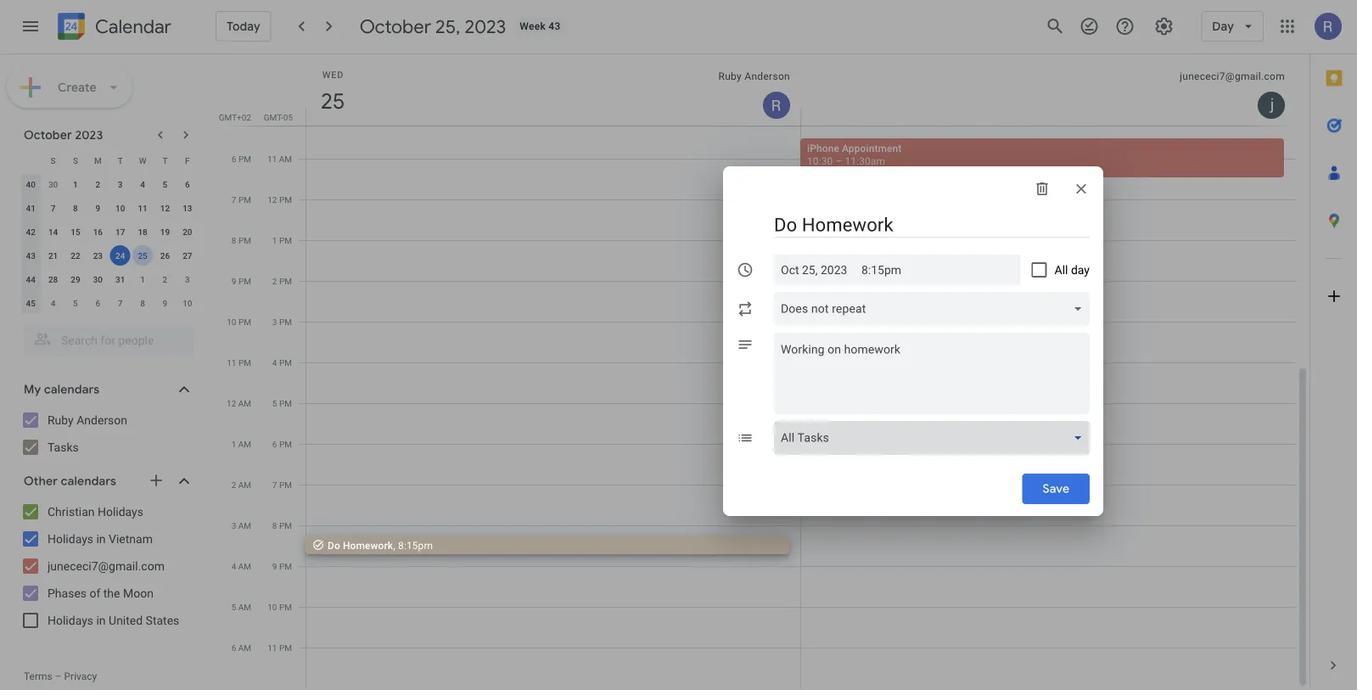 Task type: describe. For each thing, give the bounding box(es) containing it.
pm up 3 pm
[[279, 276, 292, 286]]

42
[[26, 227, 36, 237]]

junececi7@gmail.com inside column header
[[1180, 70, 1285, 82]]

today button
[[216, 11, 271, 42]]

2 down "m"
[[95, 179, 100, 189]]

30 element
[[88, 269, 108, 289]]

12 am
[[227, 398, 251, 408]]

other calendars
[[24, 474, 116, 489]]

1 vertical spatial –
[[55, 671, 62, 682]]

1 horizontal spatial 43
[[549, 20, 561, 32]]

10:30
[[807, 155, 833, 167]]

november 1 element
[[132, 269, 153, 289]]

6 down gmt+02
[[232, 154, 236, 164]]

row containing s
[[20, 149, 199, 172]]

8 right "20" 'element'
[[232, 235, 236, 245]]

19 element
[[155, 222, 175, 242]]

4 pm
[[272, 357, 292, 368]]

30 for 'september 30' element
[[48, 179, 58, 189]]

my calendars
[[24, 382, 100, 397]]

holidays in vietnam
[[48, 532, 153, 546]]

7 right 2 am on the left bottom of the page
[[272, 480, 277, 490]]

1 for november 1 element
[[140, 274, 145, 284]]

22
[[71, 250, 80, 261]]

october 2023
[[24, 127, 103, 143]]

gmt+02
[[219, 112, 251, 122]]

0 horizontal spatial 6 pm
[[232, 154, 251, 164]]

homework
[[343, 539, 393, 551]]

2 for 2 pm
[[272, 276, 277, 286]]

october for october 2023
[[24, 127, 72, 143]]

25,
[[435, 14, 460, 38]]

5 for 5 pm
[[272, 398, 277, 408]]

iphone appointment 10:30 – 11:30am
[[807, 142, 902, 167]]

24 cell
[[109, 244, 131, 267]]

gmt-05
[[264, 112, 293, 122]]

12 for 12 pm
[[268, 194, 277, 205]]

november 5 element
[[65, 293, 86, 313]]

28
[[48, 274, 58, 284]]

11 up 12 pm
[[267, 154, 277, 164]]

4 am
[[231, 561, 251, 571]]

pm down '4 pm'
[[279, 398, 292, 408]]

7 left "november 8" element
[[118, 298, 123, 308]]

10 left 3 pm
[[227, 317, 236, 327]]

pm left 1 pm
[[238, 235, 251, 245]]

15 element
[[65, 222, 86, 242]]

gmt-
[[264, 112, 283, 122]]

6 down f on the top of the page
[[185, 179, 190, 189]]

week 43
[[520, 20, 561, 32]]

pm left '4 pm'
[[238, 357, 251, 368]]

calendars for my calendars
[[44, 382, 100, 397]]

junececi7@gmail.com inside the other calendars list
[[48, 559, 165, 573]]

pm right 2 am on the left bottom of the page
[[279, 480, 292, 490]]

0 horizontal spatial 7 pm
[[232, 194, 251, 205]]

1 horizontal spatial 6 pm
[[272, 439, 292, 449]]

10 right 5 am
[[268, 602, 277, 612]]

f
[[185, 155, 190, 166]]

terms
[[24, 671, 52, 682]]

05
[[283, 112, 293, 122]]

11 am
[[267, 154, 292, 164]]

terms – privacy
[[24, 671, 97, 682]]

26
[[160, 250, 170, 261]]

am for 3 am
[[238, 520, 251, 530]]

3 for 3 pm
[[272, 317, 277, 327]]

am for 12 am
[[238, 398, 251, 408]]

pm right 3 am
[[279, 520, 292, 530]]

2 am
[[231, 480, 251, 490]]

3 up 10 element
[[118, 179, 123, 189]]

25 element
[[132, 245, 153, 266]]

0 vertical spatial 11 pm
[[227, 357, 251, 368]]

pm up the 2 pm
[[279, 235, 292, 245]]

11 element
[[132, 198, 153, 218]]

october 25, 2023
[[360, 14, 506, 38]]

3 pm
[[272, 317, 292, 327]]

8:15pm
[[398, 539, 433, 551]]

20 element
[[177, 222, 198, 242]]

0 horizontal spatial 10 pm
[[227, 317, 251, 327]]

27 element
[[177, 245, 198, 266]]

november 2 element
[[155, 269, 175, 289]]

1 right 'september 30' element
[[73, 179, 78, 189]]

junececi7@gmail.com column header
[[800, 54, 1296, 126]]

3 am
[[231, 520, 251, 530]]

pm up 1 pm
[[279, 194, 292, 205]]

states
[[146, 613, 179, 627]]

44
[[26, 274, 36, 284]]

24, today element
[[110, 245, 130, 266]]

2 for november 2 element
[[163, 274, 167, 284]]

– inside iphone appointment 10:30 – 11:30am
[[836, 155, 842, 167]]

9 left november 10 'element'
[[163, 298, 167, 308]]

19
[[160, 227, 170, 237]]

christian
[[48, 505, 95, 519]]

november 9 element
[[155, 293, 175, 313]]

22 element
[[65, 245, 86, 266]]

41
[[26, 203, 36, 213]]

1 t from the left
[[118, 155, 123, 166]]

1 for 1 pm
[[272, 235, 277, 245]]

row group inside october 2023 grid
[[20, 172, 199, 315]]

5 am
[[231, 602, 251, 612]]

,
[[393, 539, 395, 551]]

16
[[93, 227, 103, 237]]

phases
[[48, 586, 87, 600]]

cell containing iphone appointment
[[800, 0, 1296, 689]]

26 element
[[155, 245, 175, 266]]

do
[[328, 539, 340, 551]]

moon
[[123, 586, 154, 600]]

0 horizontal spatial 8 pm
[[232, 235, 251, 245]]

0 horizontal spatial 2023
[[75, 127, 103, 143]]

5 for 5 am
[[231, 602, 236, 612]]

pm left 12 pm
[[238, 194, 251, 205]]

pm right 6 am at left bottom
[[279, 643, 292, 653]]

calendars for other calendars
[[61, 474, 116, 489]]

all day
[[1055, 263, 1090, 277]]

am for 4 am
[[238, 561, 251, 571]]

row containing 41
[[20, 196, 199, 220]]

holidays in united states
[[48, 613, 179, 627]]

iphone
[[807, 142, 839, 154]]

1 pm
[[272, 235, 292, 245]]

27
[[183, 250, 192, 261]]

other calendars button
[[3, 468, 210, 495]]

1 horizontal spatial 11 pm
[[268, 643, 292, 653]]

20
[[183, 227, 192, 237]]

11:30am
[[845, 155, 885, 167]]

5 up 12 "element"
[[163, 179, 167, 189]]

4 for 4 pm
[[272, 357, 277, 368]]

18
[[138, 227, 147, 237]]

calendar
[[95, 15, 171, 39]]

ruby inside my calendars list
[[48, 413, 74, 427]]

2 t from the left
[[162, 155, 168, 166]]

25 cell
[[131, 244, 154, 267]]

12 pm
[[268, 194, 292, 205]]

30 for 30 element
[[93, 274, 103, 284]]

Start time text field
[[861, 260, 902, 280]]

1 vertical spatial 9 pm
[[272, 561, 292, 571]]

october 2023 grid
[[16, 149, 199, 315]]

10 left 11 element
[[115, 203, 125, 213]]

40
[[26, 179, 36, 189]]



Task type: vqa. For each thing, say whether or not it's contained in the screenshot.


Task type: locate. For each thing, give the bounding box(es) containing it.
1 vertical spatial 8 pm
[[272, 520, 292, 530]]

of
[[90, 586, 100, 600]]

in down "christian holidays"
[[96, 532, 106, 546]]

1 horizontal spatial t
[[162, 155, 168, 166]]

1 horizontal spatial october
[[360, 14, 431, 38]]

junececi7@gmail.com
[[1180, 70, 1285, 82], [48, 559, 165, 573]]

1 horizontal spatial 8 pm
[[272, 520, 292, 530]]

grid
[[217, 0, 1310, 689]]

6 left november 7 element
[[95, 298, 100, 308]]

0 vertical spatial ruby anderson
[[718, 70, 790, 82]]

row
[[299, 0, 1296, 689], [20, 149, 199, 172], [20, 172, 199, 196], [20, 196, 199, 220], [20, 220, 199, 244], [20, 244, 199, 267], [20, 267, 199, 291], [20, 291, 199, 315]]

43
[[549, 20, 561, 32], [26, 250, 36, 261]]

28 element
[[43, 269, 63, 289]]

pm up '4 pm'
[[279, 317, 292, 327]]

5 for november 5 element
[[73, 298, 78, 308]]

pm left 11 am
[[238, 154, 251, 164]]

9 pm right "4 am" in the left bottom of the page
[[272, 561, 292, 571]]

5 right november 4 element
[[73, 298, 78, 308]]

3 up '4 pm'
[[272, 317, 277, 327]]

8
[[73, 203, 78, 213], [232, 235, 236, 245], [140, 298, 145, 308], [272, 520, 277, 530]]

1 down 12 pm
[[272, 235, 277, 245]]

my
[[24, 382, 41, 397]]

row containing 42
[[20, 220, 199, 244]]

0 vertical spatial 8 pm
[[232, 235, 251, 245]]

3
[[118, 179, 123, 189], [185, 274, 190, 284], [272, 317, 277, 327], [231, 520, 236, 530]]

0 horizontal spatial –
[[55, 671, 62, 682]]

day
[[1071, 263, 1090, 277]]

all
[[1055, 263, 1068, 277]]

21 element
[[43, 245, 63, 266]]

s left "m"
[[73, 155, 78, 166]]

11 pm
[[227, 357, 251, 368], [268, 643, 292, 653]]

43 right week
[[549, 20, 561, 32]]

pm right "4 am" in the left bottom of the page
[[279, 561, 292, 571]]

am down 1 am
[[238, 480, 251, 490]]

8 inside "november 8" element
[[140, 298, 145, 308]]

2 in from the top
[[96, 613, 106, 627]]

anderson inside column header
[[745, 70, 790, 82]]

6 down 5 am
[[231, 643, 236, 653]]

calendar element
[[54, 9, 171, 47]]

30 right "29" element
[[93, 274, 103, 284]]

anderson
[[745, 70, 790, 82], [77, 413, 127, 427]]

holidays for holidays in vietnam
[[48, 532, 93, 546]]

calendars inside dropdown button
[[44, 382, 100, 397]]

12 element
[[155, 198, 175, 218]]

2 cell from the left
[[800, 0, 1296, 689]]

8 left november 9 element
[[140, 298, 145, 308]]

8 right 3 am
[[272, 520, 277, 530]]

1 vertical spatial calendars
[[61, 474, 116, 489]]

1 horizontal spatial –
[[836, 155, 842, 167]]

30 right '40' at left
[[48, 179, 58, 189]]

– right 10:30 at top right
[[836, 155, 842, 167]]

other
[[24, 474, 58, 489]]

in for vietnam
[[96, 532, 106, 546]]

8 pm
[[232, 235, 251, 245], [272, 520, 292, 530]]

pm up 5 pm
[[279, 357, 292, 368]]

am up "4 am" in the left bottom of the page
[[238, 520, 251, 530]]

in for united
[[96, 613, 106, 627]]

2023 up "m"
[[75, 127, 103, 143]]

terms link
[[24, 671, 52, 682]]

0 vertical spatial junececi7@gmail.com
[[1180, 70, 1285, 82]]

12 for 12 am
[[227, 398, 236, 408]]

25
[[138, 250, 147, 261]]

row containing 40
[[20, 172, 199, 196]]

2 horizontal spatial 12
[[268, 194, 277, 205]]

17 element
[[110, 222, 130, 242]]

1 s from the left
[[51, 155, 56, 166]]

12
[[268, 194, 277, 205], [160, 203, 170, 213], [227, 398, 236, 408]]

0 horizontal spatial ruby
[[48, 413, 74, 427]]

row containing iphone appointment
[[299, 0, 1296, 689]]

8 pm right 3 am
[[272, 520, 292, 530]]

save button
[[1022, 469, 1090, 509]]

1 vertical spatial 30
[[93, 274, 103, 284]]

pm left 3 pm
[[238, 317, 251, 327]]

0 horizontal spatial s
[[51, 155, 56, 166]]

ruby anderson column header
[[306, 54, 801, 126]]

10 pm
[[227, 317, 251, 327], [268, 602, 292, 612]]

0 horizontal spatial 9 pm
[[232, 276, 251, 286]]

calendars
[[44, 382, 100, 397], [61, 474, 116, 489]]

row containing 44
[[20, 267, 199, 291]]

2 up 3 pm
[[272, 276, 277, 286]]

2
[[95, 179, 100, 189], [163, 274, 167, 284], [272, 276, 277, 286], [231, 480, 236, 490]]

november 6 element
[[88, 293, 108, 313]]

t right "m"
[[118, 155, 123, 166]]

23
[[93, 250, 103, 261]]

november 3 element
[[177, 269, 198, 289]]

0 vertical spatial 30
[[48, 179, 58, 189]]

1 vertical spatial 7 pm
[[272, 480, 292, 490]]

holidays down christian
[[48, 532, 93, 546]]

9 right november 3 element
[[232, 276, 236, 286]]

ruby anderson
[[718, 70, 790, 82], [48, 413, 127, 427]]

2 down 1 am
[[231, 480, 236, 490]]

t right w
[[162, 155, 168, 166]]

save
[[1043, 481, 1069, 497]]

am up 12 pm
[[279, 154, 292, 164]]

1 horizontal spatial ruby
[[718, 70, 742, 82]]

m
[[94, 155, 102, 166]]

3 for 3 am
[[231, 520, 236, 530]]

12 inside "element"
[[160, 203, 170, 213]]

am down 5 am
[[238, 643, 251, 653]]

0 horizontal spatial 30
[[48, 179, 58, 189]]

None field
[[774, 292, 1097, 326], [774, 421, 1097, 455], [774, 292, 1097, 326], [774, 421, 1097, 455]]

row containing 43
[[20, 244, 199, 267]]

5 pm
[[272, 398, 292, 408]]

tasks
[[48, 440, 79, 454]]

6 am
[[231, 643, 251, 653]]

6 pm down 5 pm
[[272, 439, 292, 449]]

0 vertical spatial –
[[836, 155, 842, 167]]

21
[[48, 250, 58, 261]]

0 vertical spatial ruby
[[718, 70, 742, 82]]

2 s from the left
[[73, 155, 78, 166]]

0 vertical spatial 9 pm
[[232, 276, 251, 286]]

1 horizontal spatial 2023
[[465, 14, 506, 38]]

0 vertical spatial in
[[96, 532, 106, 546]]

14 element
[[43, 222, 63, 242]]

4 up 5 am
[[231, 561, 236, 571]]

12 up 1 am
[[227, 398, 236, 408]]

0 vertical spatial 2023
[[465, 14, 506, 38]]

10 pm left 3 pm
[[227, 317, 251, 327]]

pm
[[238, 154, 251, 164], [238, 194, 251, 205], [279, 194, 292, 205], [238, 235, 251, 245], [279, 235, 292, 245], [238, 276, 251, 286], [279, 276, 292, 286], [238, 317, 251, 327], [279, 317, 292, 327], [238, 357, 251, 368], [279, 357, 292, 368], [279, 398, 292, 408], [279, 439, 292, 449], [279, 480, 292, 490], [279, 520, 292, 530], [279, 561, 292, 571], [279, 602, 292, 612], [279, 643, 292, 653]]

45
[[26, 298, 36, 308]]

october
[[360, 14, 431, 38], [24, 127, 72, 143]]

october left 25,
[[360, 14, 431, 38]]

1 horizontal spatial 7 pm
[[272, 480, 292, 490]]

am
[[279, 154, 292, 164], [238, 398, 251, 408], [238, 439, 251, 449], [238, 480, 251, 490], [238, 520, 251, 530], [238, 561, 251, 571], [238, 602, 251, 612], [238, 643, 251, 653]]

appointment
[[842, 142, 902, 154]]

6
[[232, 154, 236, 164], [185, 179, 190, 189], [95, 298, 100, 308], [272, 439, 277, 449], [231, 643, 236, 653]]

0 horizontal spatial 12
[[160, 203, 170, 213]]

5 right 12 am
[[272, 398, 277, 408]]

2 vertical spatial holidays
[[48, 613, 93, 627]]

24
[[115, 250, 125, 261]]

calendars up "christian holidays"
[[61, 474, 116, 489]]

11 up 12 am
[[227, 357, 236, 368]]

am for 1 am
[[238, 439, 251, 449]]

1 horizontal spatial 30
[[93, 274, 103, 284]]

Start date text field
[[781, 260, 848, 280]]

in
[[96, 532, 106, 546], [96, 613, 106, 627]]

privacy
[[64, 671, 97, 682]]

10 inside 'element'
[[183, 298, 192, 308]]

11 right 6 am at left bottom
[[268, 643, 277, 653]]

10 right november 9 element
[[183, 298, 192, 308]]

pm down 5 pm
[[279, 439, 292, 449]]

am for 5 am
[[238, 602, 251, 612]]

1 horizontal spatial 12
[[227, 398, 236, 408]]

am for 11 am
[[279, 154, 292, 164]]

11
[[267, 154, 277, 164], [138, 203, 147, 213], [227, 357, 236, 368], [268, 643, 277, 653]]

row group
[[20, 172, 199, 315]]

2 pm
[[272, 276, 292, 286]]

0 vertical spatial 6 pm
[[232, 154, 251, 164]]

1 vertical spatial 10 pm
[[268, 602, 292, 612]]

–
[[836, 155, 842, 167], [55, 671, 62, 682]]

0 horizontal spatial october
[[24, 127, 72, 143]]

7 pm
[[232, 194, 251, 205], [272, 480, 292, 490]]

in left the united
[[96, 613, 106, 627]]

6 pm left 11 am
[[232, 154, 251, 164]]

7 pm right 2 am on the left bottom of the page
[[272, 480, 292, 490]]

0 horizontal spatial t
[[118, 155, 123, 166]]

am for 2 am
[[238, 480, 251, 490]]

ruby inside column header
[[718, 70, 742, 82]]

calendars right my
[[44, 382, 100, 397]]

my calendars list
[[3, 407, 210, 461]]

ruby
[[718, 70, 742, 82], [48, 413, 74, 427]]

7 pm left 12 pm
[[232, 194, 251, 205]]

– right terms
[[55, 671, 62, 682]]

1 vertical spatial october
[[24, 127, 72, 143]]

0 vertical spatial 43
[[549, 20, 561, 32]]

holidays down phases
[[48, 613, 93, 627]]

1 vertical spatial 2023
[[75, 127, 103, 143]]

18 element
[[132, 222, 153, 242]]

november 7 element
[[110, 293, 130, 313]]

united
[[109, 613, 143, 627]]

7 right 41
[[51, 203, 56, 213]]

1 vertical spatial 43
[[26, 250, 36, 261]]

ruby anderson inside my calendars list
[[48, 413, 127, 427]]

0 horizontal spatial 43
[[26, 250, 36, 261]]

4 up 11 element
[[140, 179, 145, 189]]

15
[[71, 227, 80, 237]]

2 right november 1 element
[[163, 274, 167, 284]]

grid containing ruby anderson
[[217, 0, 1310, 689]]

phases of the moon
[[48, 586, 154, 600]]

1 down 12 am
[[231, 439, 236, 449]]

row containing 45
[[20, 291, 199, 315]]

do homework , 8:15pm
[[328, 539, 433, 551]]

0 horizontal spatial anderson
[[77, 413, 127, 427]]

holidays
[[98, 505, 143, 519], [48, 532, 93, 546], [48, 613, 93, 627]]

16 element
[[88, 222, 108, 242]]

0 vertical spatial october
[[360, 14, 431, 38]]

0 vertical spatial calendars
[[44, 382, 100, 397]]

november 10 element
[[177, 293, 198, 313]]

0 vertical spatial 10 pm
[[227, 317, 251, 327]]

1 vertical spatial ruby
[[48, 413, 74, 427]]

row group containing 40
[[20, 172, 199, 315]]

12 right 11 element
[[160, 203, 170, 213]]

9 left 10 element
[[95, 203, 100, 213]]

1 vertical spatial junececi7@gmail.com
[[48, 559, 165, 573]]

0 vertical spatial holidays
[[98, 505, 143, 519]]

october up 'september 30' element
[[24, 127, 72, 143]]

9
[[95, 203, 100, 213], [232, 276, 236, 286], [163, 298, 167, 308], [272, 561, 277, 571]]

14
[[48, 227, 58, 237]]

2 for 2 am
[[231, 480, 236, 490]]

w
[[139, 155, 146, 166]]

0 vertical spatial 7 pm
[[232, 194, 251, 205]]

4 left november 5 element
[[51, 298, 56, 308]]

0 vertical spatial anderson
[[745, 70, 790, 82]]

10
[[115, 203, 125, 213], [183, 298, 192, 308], [227, 317, 236, 327], [268, 602, 277, 612]]

0 horizontal spatial ruby anderson
[[48, 413, 127, 427]]

Working on homework text field
[[774, 340, 1090, 401]]

am for 6 am
[[238, 643, 251, 653]]

main drawer image
[[20, 16, 41, 36]]

17
[[115, 227, 125, 237]]

4 up 5 pm
[[272, 357, 277, 368]]

september 30 element
[[43, 174, 63, 194]]

1 vertical spatial 11 pm
[[268, 643, 292, 653]]

10 pm right 5 am
[[268, 602, 292, 612]]

1 horizontal spatial junececi7@gmail.com
[[1180, 70, 1285, 82]]

1 in from the top
[[96, 532, 106, 546]]

the
[[103, 586, 120, 600]]

10 element
[[110, 198, 130, 218]]

5 down "4 am" in the left bottom of the page
[[231, 602, 236, 612]]

cell containing do homework
[[306, 0, 801, 689]]

31 element
[[110, 269, 130, 289]]

3 right november 2 element
[[185, 274, 190, 284]]

23 element
[[88, 245, 108, 266]]

11 right 10 element
[[138, 203, 147, 213]]

calendars inside dropdown button
[[61, 474, 116, 489]]

1 vertical spatial holidays
[[48, 532, 93, 546]]

week
[[520, 20, 546, 32]]

5
[[163, 179, 167, 189], [73, 298, 78, 308], [272, 398, 277, 408], [231, 602, 236, 612]]

1 cell from the left
[[306, 0, 801, 689]]

am down "4 am" in the left bottom of the page
[[238, 602, 251, 612]]

1 horizontal spatial 10 pm
[[268, 602, 292, 612]]

1 vertical spatial 6 pm
[[272, 439, 292, 449]]

tab list
[[1310, 54, 1357, 642]]

13 element
[[177, 198, 198, 218]]

today
[[227, 19, 260, 34]]

11 inside row group
[[138, 203, 147, 213]]

4 inside november 4 element
[[51, 298, 56, 308]]

4 for 4 am
[[231, 561, 236, 571]]

0 horizontal spatial 11 pm
[[227, 357, 251, 368]]

Edit title text field
[[774, 212, 1090, 238]]

31
[[115, 274, 125, 284]]

12 down 11 am
[[268, 194, 277, 205]]

3 for november 3 element
[[185, 274, 190, 284]]

1 horizontal spatial s
[[73, 155, 78, 166]]

None search field
[[0, 318, 210, 356]]

1 horizontal spatial ruby anderson
[[718, 70, 790, 82]]

holidays up 'vietnam'
[[98, 505, 143, 519]]

0 horizontal spatial junececi7@gmail.com
[[48, 559, 165, 573]]

43 left 21
[[26, 250, 36, 261]]

holidays for holidays in united states
[[48, 613, 93, 627]]

privacy link
[[64, 671, 97, 682]]

s up 'september 30' element
[[51, 155, 56, 166]]

29
[[71, 274, 80, 284]]

1 vertical spatial anderson
[[77, 413, 127, 427]]

9 pm left the 2 pm
[[232, 276, 251, 286]]

1 vertical spatial in
[[96, 613, 106, 627]]

1 for 1 am
[[231, 439, 236, 449]]

1 left november 2 element
[[140, 274, 145, 284]]

ruby anderson inside column header
[[718, 70, 790, 82]]

8 up the 15 element
[[73, 203, 78, 213]]

anderson inside my calendars list
[[77, 413, 127, 427]]

1
[[73, 179, 78, 189], [272, 235, 277, 245], [140, 274, 145, 284], [231, 439, 236, 449]]

7 left 12 pm
[[232, 194, 236, 205]]

11 pm up 12 am
[[227, 357, 251, 368]]

13
[[183, 203, 192, 213]]

cell
[[306, 0, 801, 689], [800, 0, 1296, 689]]

12 for 12
[[160, 203, 170, 213]]

november 8 element
[[132, 293, 153, 313]]

calendar heading
[[92, 15, 171, 39]]

3 up "4 am" in the left bottom of the page
[[231, 520, 236, 530]]

november 4 element
[[43, 293, 63, 313]]

29 element
[[65, 269, 86, 289]]

1 horizontal spatial 9 pm
[[272, 561, 292, 571]]

1 vertical spatial ruby anderson
[[48, 413, 127, 427]]

my calendars button
[[3, 376, 210, 403]]

other calendars list
[[3, 498, 210, 634]]

1 horizontal spatial anderson
[[745, 70, 790, 82]]

9 right "4 am" in the left bottom of the page
[[272, 561, 277, 571]]

1 am
[[231, 439, 251, 449]]

christian holidays
[[48, 505, 143, 519]]

october for october 25, 2023
[[360, 14, 431, 38]]

am up 5 am
[[238, 561, 251, 571]]

6 right 1 am
[[272, 439, 277, 449]]

4 for november 4 element
[[51, 298, 56, 308]]

am up 2 am on the left bottom of the page
[[238, 439, 251, 449]]

vietnam
[[109, 532, 153, 546]]

6 pm
[[232, 154, 251, 164], [272, 439, 292, 449]]

43 inside october 2023 grid
[[26, 250, 36, 261]]

pm left the 2 pm
[[238, 276, 251, 286]]

pm right 5 am
[[279, 602, 292, 612]]



